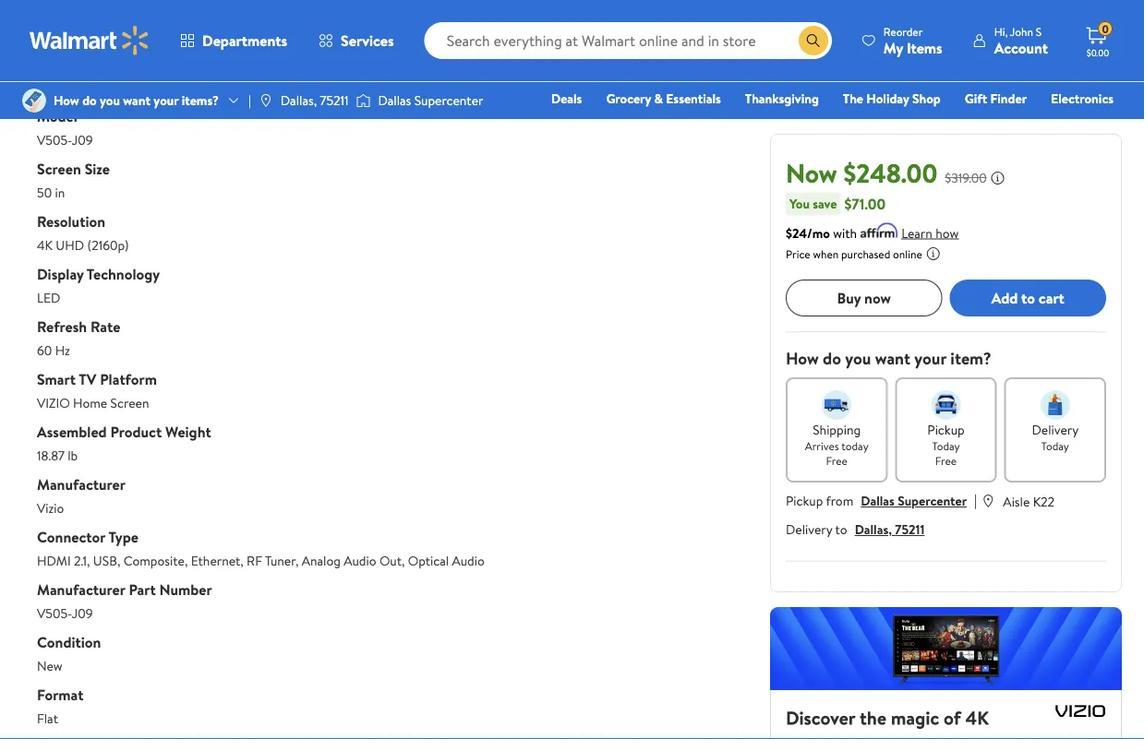 Task type: locate. For each thing, give the bounding box(es) containing it.
0 horizontal spatial  image
[[22, 89, 46, 113]]

grocery
[[606, 90, 651, 108]]

you for how do you want your items?
[[100, 91, 120, 109]]

0 vertical spatial do
[[82, 91, 97, 109]]

1 vertical spatial want
[[875, 347, 911, 370]]

dallas, down the departments in the top of the page
[[281, 91, 317, 109]]

pickup for pickup today free
[[928, 421, 965, 439]]

1 horizontal spatial pickup
[[928, 421, 965, 439]]

50
[[37, 184, 52, 202]]

today
[[932, 438, 960, 454], [1042, 438, 1069, 454]]

0 horizontal spatial you
[[100, 91, 120, 109]]

manufacturer
[[37, 475, 125, 495], [37, 580, 125, 600]]

hdmi
[[37, 553, 71, 571]]

free up dallas supercenter button
[[935, 453, 957, 468]]

dallas down services
[[378, 91, 411, 109]]

pickup left the from
[[786, 492, 823, 510]]

0 vertical spatial dallas
[[378, 91, 411, 109]]

pickup inside pickup from dallas supercenter |
[[786, 492, 823, 510]]

1 horizontal spatial today
[[1042, 438, 1069, 454]]

2 smart from the top
[[37, 369, 76, 390]]

2 audio from the left
[[452, 553, 485, 571]]

0 horizontal spatial today
[[932, 438, 960, 454]]

0
[[1102, 21, 1109, 37]]

today inside pickup today free
[[932, 438, 960, 454]]

new
[[37, 658, 62, 676]]

hi,
[[994, 24, 1008, 39]]

to for add
[[1021, 288, 1035, 308]]

you
[[790, 195, 810, 213]]

to inside add to cart button
[[1021, 288, 1035, 308]]

 image
[[356, 91, 371, 110]]

audio right optical
[[452, 553, 485, 571]]

1 vertical spatial home
[[73, 395, 107, 413]]

1 vertical spatial you
[[845, 347, 871, 370]]

 image left the dallas, 75211
[[258, 93, 273, 108]]

one
[[972, 115, 1000, 133]]

1 horizontal spatial screen
[[110, 395, 149, 413]]

shop up registry
[[912, 90, 941, 108]]

Search search field
[[424, 22, 832, 59]]

save
[[813, 195, 837, 213]]

0 horizontal spatial do
[[82, 91, 97, 109]]

how up shipping
[[786, 347, 819, 370]]

price when purchased online
[[786, 246, 922, 262]]

resolution
[[37, 211, 105, 232]]

pickup down intent image for pickup
[[928, 421, 965, 439]]

model
[[37, 106, 77, 127]]

delivery to dallas, 75211
[[786, 521, 925, 539]]

fashion link
[[826, 115, 885, 134]]

pickup
[[928, 421, 965, 439], [786, 492, 823, 510]]

0 vertical spatial v505-
[[37, 132, 72, 150]]

smart up brand
[[37, 26, 70, 44]]

smart down hz
[[37, 369, 76, 390]]

aisle
[[1003, 492, 1030, 510]]

want left items?
[[123, 91, 151, 109]]

75211 down dallas supercenter button
[[895, 521, 925, 539]]

smart
[[37, 26, 70, 44], [37, 369, 76, 390]]

the holiday shop
[[843, 90, 941, 108]]

vizio
[[37, 79, 70, 97], [37, 395, 70, 413]]

how do you want your items?
[[54, 91, 219, 109]]

0 vertical spatial you
[[100, 91, 120, 109]]

learn how
[[901, 224, 959, 242]]

your for item?
[[915, 347, 947, 370]]

gift finder link
[[956, 89, 1035, 109]]

how down brand
[[54, 91, 79, 109]]

0 horizontal spatial home
[[73, 395, 107, 413]]

delivery for to
[[786, 521, 832, 539]]

want
[[123, 91, 151, 109], [875, 347, 911, 370]]

$319.00
[[945, 169, 987, 187]]

arrives
[[805, 438, 839, 454]]

vizio down brand
[[37, 79, 70, 97]]

hi, john s account
[[994, 24, 1048, 58]]

learn more about strikethrough prices image
[[991, 170, 1005, 185]]

0 vertical spatial j09
[[72, 132, 93, 150]]

1 vertical spatial your
[[915, 347, 947, 370]]

toy shop link
[[694, 115, 761, 134]]

1 vertical spatial |
[[974, 490, 977, 510]]

1 horizontal spatial supercenter
[[898, 492, 967, 510]]

1 horizontal spatial shop
[[912, 90, 941, 108]]

j09 up size at the top left
[[72, 132, 93, 150]]

1 vertical spatial pickup
[[786, 492, 823, 510]]

1 horizontal spatial you
[[845, 347, 871, 370]]

1 vertical spatial smart
[[37, 369, 76, 390]]

gift finder
[[965, 90, 1027, 108]]

home down thanksgiving link
[[776, 115, 810, 133]]

toy
[[702, 115, 721, 133]]

today down intent image for pickup
[[932, 438, 960, 454]]

(2160p)
[[87, 237, 129, 255]]

you up intent image for shipping
[[845, 347, 871, 370]]

to down the from
[[835, 521, 847, 539]]

1 today from the left
[[932, 438, 960, 454]]

do up intent image for shipping
[[823, 347, 841, 370]]

home inside brand vizio model v505-j09 screen size 50 in resolution 4k uhd (2160p) display technology led refresh rate 60 hz smart tv platform vizio home screen assembled product weight 18.87 lb manufacturer vizio connector type hdmi 2.1, usb, composite, ethernet, rf tuner, analog audio out, optical audio manufacturer part number v505-j09 condition new format flat
[[73, 395, 107, 413]]

composite,
[[123, 553, 188, 571]]

online
[[893, 246, 922, 262]]

1 vertical spatial how
[[786, 347, 819, 370]]

dallas,
[[281, 91, 317, 109], [855, 521, 892, 539]]

lb
[[68, 447, 78, 465]]

departments
[[202, 30, 287, 51]]

| left 'aisle'
[[974, 490, 977, 510]]

1 audio from the left
[[344, 553, 376, 571]]

1 vertical spatial j09
[[72, 605, 93, 623]]

thanksgiving link
[[737, 89, 827, 109]]

1 vertical spatial do
[[823, 347, 841, 370]]

shop for toy
[[724, 115, 752, 133]]

shop
[[912, 90, 941, 108], [724, 115, 752, 133]]

18.87
[[37, 447, 65, 465]]

buy now button
[[786, 280, 942, 317]]

0 vertical spatial dallas,
[[281, 91, 317, 109]]

0 horizontal spatial free
[[826, 453, 848, 468]]

0 horizontal spatial how
[[54, 91, 79, 109]]

in
[[55, 184, 65, 202]]

1 vertical spatial dallas
[[861, 492, 895, 510]]

manufacturer down 2.1,
[[37, 580, 125, 600]]

1 horizontal spatial |
[[974, 490, 977, 510]]

you right model
[[100, 91, 120, 109]]

1 horizontal spatial your
[[915, 347, 947, 370]]

add
[[992, 288, 1018, 308]]

shop right toy
[[724, 115, 752, 133]]

1 horizontal spatial do
[[823, 347, 841, 370]]

to
[[1021, 288, 1035, 308], [835, 521, 847, 539]]

today for delivery
[[1042, 438, 1069, 454]]

0 vertical spatial manufacturer
[[37, 475, 125, 495]]

do for how do you want your items?
[[82, 91, 97, 109]]

1 horizontal spatial delivery
[[1032, 421, 1079, 439]]

2 j09 from the top
[[72, 605, 93, 623]]

assembled
[[37, 422, 107, 442]]

screen up in
[[37, 159, 81, 179]]

add to cart
[[992, 288, 1065, 308]]

today down intent image for delivery
[[1042, 438, 1069, 454]]

do right model
[[82, 91, 97, 109]]

shop for holiday
[[912, 90, 941, 108]]

your left items?
[[154, 91, 179, 109]]

j09 up condition
[[72, 605, 93, 623]]

screen down 'platform'
[[110, 395, 149, 413]]

departments button
[[164, 18, 303, 63]]

your for items?
[[154, 91, 179, 109]]

want down now
[[875, 347, 911, 370]]

v505- up condition
[[37, 605, 72, 623]]

tvs
[[73, 26, 93, 44]]

0 vertical spatial want
[[123, 91, 151, 109]]

vizio up assembled
[[37, 395, 70, 413]]

0 horizontal spatial delivery
[[786, 521, 832, 539]]

delivery down intent image for delivery
[[1032, 421, 1079, 439]]

1 horizontal spatial audio
[[452, 553, 485, 571]]

1 vertical spatial v505-
[[37, 605, 72, 623]]

1 vertical spatial shop
[[724, 115, 752, 133]]

0 horizontal spatial pickup
[[786, 492, 823, 510]]

0 vertical spatial how
[[54, 91, 79, 109]]

0 horizontal spatial want
[[123, 91, 151, 109]]

0 vertical spatial 75211
[[320, 91, 349, 109]]

$71.00
[[844, 194, 886, 214]]

supercenter
[[414, 91, 483, 109], [898, 492, 967, 510]]

when
[[813, 246, 839, 262]]

product
[[110, 422, 162, 442]]

1 free from the left
[[826, 453, 848, 468]]

1 vertical spatial delivery
[[786, 521, 832, 539]]

electronics toy shop
[[702, 90, 1114, 133]]

1 v505- from the top
[[37, 132, 72, 150]]

0 horizontal spatial supercenter
[[414, 91, 483, 109]]

 image down brand
[[22, 89, 46, 113]]

0 horizontal spatial 75211
[[320, 91, 349, 109]]

manufacturer down lb
[[37, 475, 125, 495]]

shop inside the electronics toy shop
[[724, 115, 752, 133]]

0 horizontal spatial shop
[[724, 115, 752, 133]]

today inside the delivery today
[[1042, 438, 1069, 454]]

0 vertical spatial vizio
[[37, 79, 70, 97]]

1 horizontal spatial to
[[1021, 288, 1035, 308]]

deals link
[[543, 89, 590, 109]]

0 vertical spatial screen
[[37, 159, 81, 179]]

home down tv
[[73, 395, 107, 413]]

0 vertical spatial shop
[[912, 90, 941, 108]]

audio
[[344, 553, 376, 571], [452, 553, 485, 571]]

0 vertical spatial your
[[154, 91, 179, 109]]

2 today from the left
[[1042, 438, 1069, 454]]

gift
[[965, 90, 987, 108]]

1 horizontal spatial dallas
[[861, 492, 895, 510]]

0 horizontal spatial audio
[[344, 553, 376, 571]]

2 v505- from the top
[[37, 605, 72, 623]]

to left cart
[[1021, 288, 1035, 308]]

1 horizontal spatial how
[[786, 347, 819, 370]]

0 vertical spatial pickup
[[928, 421, 965, 439]]

0 vertical spatial smart
[[37, 26, 70, 44]]

1 horizontal spatial 75211
[[895, 521, 925, 539]]

 image
[[22, 89, 46, 113], [258, 93, 273, 108]]

delivery down the from
[[786, 521, 832, 539]]

hz
[[55, 342, 70, 360]]

weight
[[165, 422, 211, 442]]

1 vertical spatial supercenter
[[898, 492, 967, 510]]

|
[[248, 91, 251, 109], [974, 490, 977, 510]]

dallas up dallas, 75211 button
[[861, 492, 895, 510]]

1 vertical spatial to
[[835, 521, 847, 539]]

1 vertical spatial vizio
[[37, 395, 70, 413]]

size
[[85, 159, 110, 179]]

0 vertical spatial supercenter
[[414, 91, 483, 109]]

1 vertical spatial manufacturer
[[37, 580, 125, 600]]

v505-
[[37, 132, 72, 150], [37, 605, 72, 623]]

1 horizontal spatial  image
[[258, 93, 273, 108]]

do
[[82, 91, 97, 109], [823, 347, 841, 370]]

now
[[786, 155, 837, 191]]

free down shipping
[[826, 453, 848, 468]]

0 horizontal spatial |
[[248, 91, 251, 109]]

0 horizontal spatial your
[[154, 91, 179, 109]]

dallas, down pickup from dallas supercenter |
[[855, 521, 892, 539]]

buy now
[[837, 288, 891, 308]]

2 free from the left
[[935, 453, 957, 468]]

0 horizontal spatial dallas
[[378, 91, 411, 109]]

0 vertical spatial delivery
[[1032, 421, 1079, 439]]

0 vertical spatial to
[[1021, 288, 1035, 308]]

0 horizontal spatial to
[[835, 521, 847, 539]]

price
[[786, 246, 810, 262]]

audio left out,
[[344, 553, 376, 571]]

account
[[994, 37, 1048, 58]]

Walmart Site-Wide search field
[[424, 22, 832, 59]]

1 horizontal spatial free
[[935, 453, 957, 468]]

dallas
[[378, 91, 411, 109], [861, 492, 895, 510]]

1 vertical spatial dallas,
[[855, 521, 892, 539]]

how
[[54, 91, 79, 109], [786, 347, 819, 370]]

intent image for pickup image
[[931, 390, 961, 420]]

your left item?
[[915, 347, 947, 370]]

free
[[826, 453, 848, 468], [935, 453, 957, 468]]

75211 down services dropdown button
[[320, 91, 349, 109]]

grocery & essentials
[[606, 90, 721, 108]]

your
[[154, 91, 179, 109], [915, 347, 947, 370]]

1 horizontal spatial want
[[875, 347, 911, 370]]

| right items?
[[248, 91, 251, 109]]

out,
[[379, 553, 405, 571]]

0 vertical spatial home
[[776, 115, 810, 133]]

delivery for today
[[1032, 421, 1079, 439]]

v505- down model
[[37, 132, 72, 150]]

screen
[[37, 159, 81, 179], [110, 395, 149, 413]]



Task type: vqa. For each thing, say whether or not it's contained in the screenshot.
Shipping
yes



Task type: describe. For each thing, give the bounding box(es) containing it.
buy
[[837, 288, 861, 308]]

60
[[37, 342, 52, 360]]

&
[[654, 90, 663, 108]]

pickup from dallas supercenter |
[[786, 490, 977, 510]]

$0.00
[[1087, 46, 1109, 59]]

how for how do you want your item?
[[786, 347, 819, 370]]

technology
[[87, 264, 160, 284]]

0 horizontal spatial dallas,
[[281, 91, 317, 109]]

item?
[[951, 347, 991, 370]]

condition
[[37, 633, 101, 653]]

ethernet,
[[191, 553, 244, 571]]

walmart+ link
[[1050, 115, 1122, 134]]

rf
[[247, 553, 262, 571]]

2 vizio from the top
[[37, 395, 70, 413]]

home link
[[768, 115, 819, 134]]

one debit
[[972, 115, 1035, 133]]

cart
[[1039, 288, 1065, 308]]

usb,
[[93, 553, 120, 571]]

1 smart from the top
[[37, 26, 70, 44]]

dallas inside pickup from dallas supercenter |
[[861, 492, 895, 510]]

1 vertical spatial screen
[[110, 395, 149, 413]]

services
[[341, 30, 394, 51]]

today
[[842, 438, 869, 454]]

legal information image
[[926, 246, 941, 261]]

add to cart button
[[950, 280, 1106, 317]]

services button
[[303, 18, 410, 63]]

how do you want your item?
[[786, 347, 991, 370]]

walmart image
[[30, 26, 150, 55]]

search icon image
[[806, 33, 821, 48]]

dallas supercenter
[[378, 91, 483, 109]]

free inside pickup today free
[[935, 453, 957, 468]]

analog
[[302, 553, 341, 571]]

2 manufacturer from the top
[[37, 580, 125, 600]]

walmart+
[[1059, 115, 1114, 133]]

brand vizio model v505-j09 screen size 50 in resolution 4k uhd (2160p) display technology led refresh rate 60 hz smart tv platform vizio home screen assembled product weight 18.87 lb manufacturer vizio connector type hdmi 2.1, usb, composite, ethernet, rf tuner, analog audio out, optical audio manufacturer part number v505-j09 condition new format flat
[[37, 54, 485, 729]]

dallas, 75211 button
[[855, 521, 925, 539]]

you for how do you want your item?
[[845, 347, 871, 370]]

delivery today
[[1032, 421, 1079, 454]]

0 horizontal spatial screen
[[37, 159, 81, 179]]

with
[[833, 224, 857, 242]]

k22
[[1033, 492, 1055, 510]]

platform
[[100, 369, 157, 390]]

tv
[[79, 369, 96, 390]]

$24/mo
[[786, 224, 830, 242]]

reorder
[[884, 24, 923, 39]]

grocery & essentials link
[[598, 89, 729, 109]]

$24/mo with
[[786, 224, 857, 242]]

2.1,
[[74, 553, 90, 571]]

pickup today free
[[928, 421, 965, 468]]

want for item?
[[875, 347, 911, 370]]

rate
[[90, 317, 120, 337]]

now $248.00
[[786, 155, 938, 191]]

supercenter inside pickup from dallas supercenter |
[[898, 492, 967, 510]]

0 vertical spatial |
[[248, 91, 251, 109]]

intent image for delivery image
[[1041, 390, 1070, 420]]

led
[[37, 290, 60, 308]]

vizio
[[37, 500, 64, 518]]

1 manufacturer from the top
[[37, 475, 125, 495]]

my
[[884, 37, 903, 58]]

the holiday shop link
[[835, 89, 949, 109]]

you save $71.00
[[790, 194, 886, 214]]

pickup for pickup from dallas supercenter |
[[786, 492, 823, 510]]

thanksgiving
[[745, 90, 819, 108]]

1 vertical spatial 75211
[[895, 521, 925, 539]]

do for how do you want your item?
[[823, 347, 841, 370]]

holiday
[[867, 90, 909, 108]]

to for delivery
[[835, 521, 847, 539]]

debit
[[1003, 115, 1035, 133]]

1 j09 from the top
[[72, 132, 93, 150]]

1 horizontal spatial dallas,
[[855, 521, 892, 539]]

optical
[[408, 553, 449, 571]]

want for items?
[[123, 91, 151, 109]]

intent image for shipping image
[[822, 390, 852, 420]]

 image for dallas, 75211
[[258, 93, 273, 108]]

today for pickup
[[932, 438, 960, 454]]

fashion
[[834, 115, 877, 133]]

how
[[936, 224, 959, 242]]

connector
[[37, 527, 105, 548]]

purchased
[[841, 246, 890, 262]]

learn
[[901, 224, 933, 242]]

1 vizio from the top
[[37, 79, 70, 97]]

brand
[[37, 54, 75, 74]]

free inside 'shipping arrives today free'
[[826, 453, 848, 468]]

shipping arrives today free
[[805, 421, 869, 468]]

flat
[[37, 711, 58, 729]]

$248.00
[[844, 155, 938, 191]]

 image for how do you want your items?
[[22, 89, 46, 113]]

smart inside brand vizio model v505-j09 screen size 50 in resolution 4k uhd (2160p) display technology led refresh rate 60 hz smart tv platform vizio home screen assembled product weight 18.87 lb manufacturer vizio connector type hdmi 2.1, usb, composite, ethernet, rf tuner, analog audio out, optical audio manufacturer part number v505-j09 condition new format flat
[[37, 369, 76, 390]]

dallas supercenter button
[[861, 492, 967, 510]]

type
[[108, 527, 138, 548]]

format
[[37, 685, 84, 706]]

learn how button
[[901, 223, 959, 243]]

s
[[1036, 24, 1042, 39]]

finder
[[990, 90, 1027, 108]]

how for how do you want your items?
[[54, 91, 79, 109]]

smart tvs
[[37, 26, 93, 44]]

essentials
[[666, 90, 721, 108]]

affirm image
[[861, 223, 898, 238]]

number
[[159, 580, 212, 600]]

one debit link
[[964, 115, 1043, 134]]

shipping
[[813, 421, 861, 439]]

refresh
[[37, 317, 87, 337]]

1 horizontal spatial home
[[776, 115, 810, 133]]

john
[[1010, 24, 1033, 39]]

registry
[[901, 115, 948, 133]]



